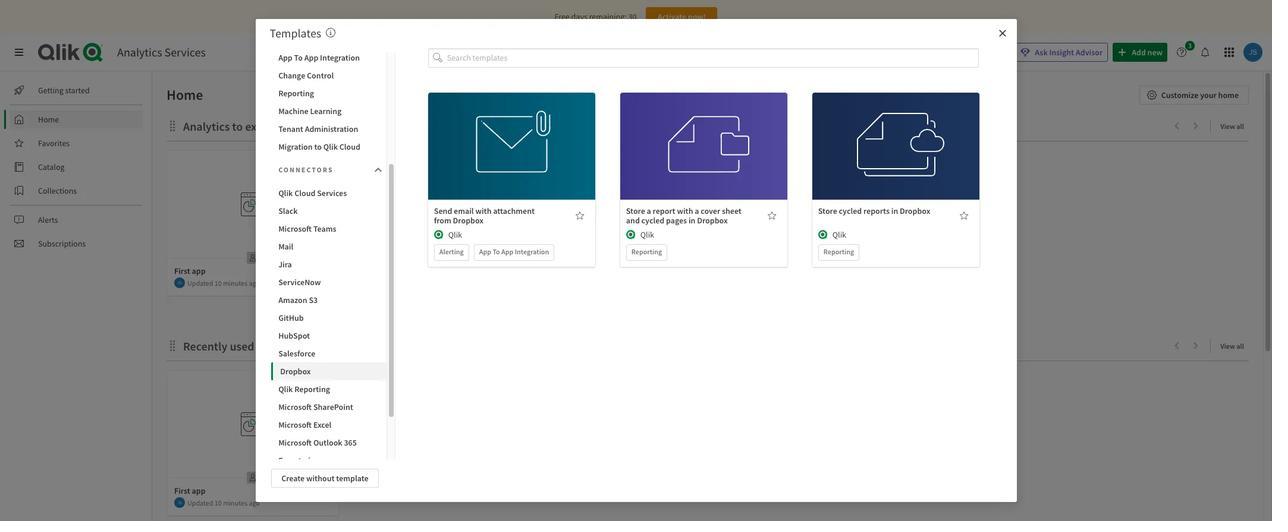 Task type: locate. For each thing, give the bounding box(es) containing it.
1 vertical spatial updated
[[187, 499, 213, 508]]

ask insight advisor button
[[1016, 43, 1108, 62]]

personal element left create
[[243, 469, 262, 488]]

app to app integration up control
[[278, 52, 360, 63]]

migration to qlik cloud
[[278, 142, 360, 152]]

0 vertical spatial updated 10 minutes ago
[[187, 279, 260, 288]]

2 horizontal spatial details
[[884, 154, 908, 165]]

ago
[[249, 279, 260, 288], [249, 499, 260, 508]]

0 horizontal spatial qlik image
[[434, 230, 444, 240]]

0 vertical spatial first app
[[174, 266, 206, 277]]

hubspot button
[[271, 327, 387, 345]]

1 move collection image from the top
[[167, 120, 178, 132]]

1 vertical spatial home
[[38, 114, 59, 125]]

1 vertical spatial minutes
[[223, 499, 247, 508]]

2 updated 10 minutes ago from the top
[[187, 499, 260, 508]]

catalog link
[[10, 158, 143, 177]]

analytics inside the home main content
[[183, 119, 230, 134]]

alerting
[[439, 247, 464, 256]]

catalog
[[38, 162, 65, 173]]

microsoft down slack
[[278, 224, 312, 234]]

1 horizontal spatial cloud
[[340, 142, 360, 152]]

1 horizontal spatial use template
[[680, 128, 728, 138]]

2 use from the left
[[680, 128, 694, 138]]

2 move collection image from the top
[[167, 340, 178, 352]]

0 vertical spatial jacob simon image
[[174, 278, 185, 289]]

1 vertical spatial ago
[[249, 499, 260, 508]]

1 horizontal spatial use
[[680, 128, 694, 138]]

cloud
[[340, 142, 360, 152], [295, 188, 316, 199]]

to
[[294, 52, 303, 63], [493, 247, 500, 256]]

servicenow button
[[271, 274, 387, 291]]

1 horizontal spatial details
[[692, 154, 716, 165]]

app to app integration button
[[271, 49, 387, 67]]

services
[[164, 45, 206, 59], [317, 188, 347, 199]]

1 vertical spatial first app
[[174, 486, 206, 497]]

2 all from the top
[[1237, 342, 1244, 351]]

0 horizontal spatial services
[[164, 45, 206, 59]]

0 vertical spatial minutes
[[223, 279, 247, 288]]

integration inside "button"
[[320, 52, 360, 63]]

0 vertical spatial view all
[[1221, 122, 1244, 131]]

1 a from the left
[[647, 206, 651, 216]]

2 first app from the top
[[174, 486, 206, 497]]

dropbox down salesforce
[[280, 366, 311, 377]]

add to favorites image
[[575, 211, 585, 220], [767, 211, 777, 220]]

minutes
[[223, 279, 247, 288], [223, 499, 247, 508]]

store left report
[[626, 206, 645, 216]]

1 vertical spatial services
[[317, 188, 347, 199]]

0 vertical spatial jacob simon element
[[174, 278, 185, 289]]

qlik down report
[[641, 229, 654, 240]]

4 microsoft from the top
[[278, 438, 312, 449]]

qlik image for send email with attachment from dropbox
[[434, 230, 444, 240]]

use
[[488, 128, 501, 138], [680, 128, 694, 138], [872, 128, 886, 138]]

1 microsoft from the top
[[278, 224, 312, 234]]

3 use template from the left
[[872, 128, 920, 138]]

qlik
[[323, 142, 338, 152], [278, 188, 293, 199], [448, 229, 462, 240], [641, 229, 654, 240], [833, 229, 847, 240], [278, 384, 293, 395]]

2 use template from the left
[[680, 128, 728, 138]]

details
[[500, 154, 524, 165], [692, 154, 716, 165], [884, 154, 908, 165]]

0 horizontal spatial details
[[500, 154, 524, 165]]

dropbox right pages
[[697, 215, 728, 226]]

jira button
[[271, 256, 387, 274]]

to up 'change' on the top
[[294, 52, 303, 63]]

store inside store a report with a cover sheet and cycled pages in dropbox
[[626, 206, 645, 216]]

0 horizontal spatial integration
[[320, 52, 360, 63]]

updated 10 minutes ago for recently
[[187, 499, 260, 508]]

1 horizontal spatial with
[[677, 206, 693, 216]]

2 view all link from the top
[[1221, 338, 1249, 353]]

0 horizontal spatial a
[[647, 206, 651, 216]]

1 horizontal spatial integration
[[515, 247, 549, 256]]

minutes for used
[[223, 499, 247, 508]]

qlik image down and
[[626, 230, 636, 240]]

2 details from the left
[[692, 154, 716, 165]]

add to favorites image for send email with attachment from dropbox
[[575, 211, 585, 220]]

microsoft excel button
[[271, 416, 387, 434]]

2 horizontal spatial use template
[[872, 128, 920, 138]]

updated
[[187, 279, 213, 288], [187, 499, 213, 508]]

store
[[626, 206, 645, 216], [818, 206, 837, 216]]

analytics services element
[[117, 45, 206, 59]]

jacob simon image for analytics to explore
[[174, 278, 185, 289]]

0 vertical spatial personal element
[[243, 249, 262, 268]]

microsoft up expert.ai
[[278, 438, 312, 449]]

customize your home button
[[1140, 86, 1249, 105]]

2 view all from the top
[[1221, 342, 1244, 351]]

integration down attachment
[[515, 247, 549, 256]]

1 app from the top
[[192, 266, 206, 277]]

to left explore
[[232, 119, 243, 134]]

to inside button
[[314, 142, 322, 152]]

0 vertical spatial to
[[294, 52, 303, 63]]

to inside the home main content
[[232, 119, 243, 134]]

outlook
[[313, 438, 342, 449]]

in right reports
[[892, 206, 898, 216]]

home inside navigation pane element
[[38, 114, 59, 125]]

home up favorites
[[38, 114, 59, 125]]

alerts link
[[10, 211, 143, 230]]

2 use template button from the left
[[667, 124, 741, 143]]

store up qlik icon
[[818, 206, 837, 216]]

2 updated from the top
[[187, 499, 213, 508]]

1 vertical spatial to
[[493, 247, 500, 256]]

2 with from the left
[[677, 206, 693, 216]]

1 vertical spatial integration
[[515, 247, 549, 256]]

1 vertical spatial analytics
[[183, 119, 230, 134]]

view for recently used
[[1221, 342, 1235, 351]]

add to favorites image left and
[[575, 211, 585, 220]]

0 vertical spatial updated
[[187, 279, 213, 288]]

0 horizontal spatial analytics
[[117, 45, 162, 59]]

app to app integration
[[278, 52, 360, 63], [479, 247, 549, 256]]

details up reports
[[884, 154, 908, 165]]

use for cover
[[680, 128, 694, 138]]

home
[[167, 86, 203, 104], [38, 114, 59, 125]]

1 vertical spatial to
[[314, 142, 322, 152]]

move collection image
[[167, 120, 178, 132], [167, 340, 178, 352]]

home inside main content
[[167, 86, 203, 104]]

to down send email with attachment from dropbox
[[493, 247, 500, 256]]

0 horizontal spatial cycled
[[642, 215, 665, 226]]

1 first from the top
[[174, 266, 190, 277]]

app up 'change' on the top
[[278, 52, 293, 63]]

in right pages
[[689, 215, 696, 226]]

1 horizontal spatial qlik image
[[626, 230, 636, 240]]

updated for analytics to explore
[[187, 279, 213, 288]]

details button up attachment
[[475, 150, 549, 169]]

1 jacob simon image from the top
[[174, 278, 185, 289]]

1 vertical spatial personal element
[[243, 469, 262, 488]]

and
[[626, 215, 640, 226]]

cycled inside store a report with a cover sheet and cycled pages in dropbox
[[642, 215, 665, 226]]

2 first from the top
[[174, 486, 190, 497]]

1 vertical spatial view all link
[[1221, 338, 1249, 353]]

2 jacob simon element from the top
[[174, 498, 185, 509]]

1 minutes from the top
[[223, 279, 247, 288]]

use template button for dropbox
[[475, 124, 549, 143]]

1 with from the left
[[476, 206, 492, 216]]

email
[[454, 206, 474, 216]]

2 horizontal spatial use template button
[[859, 124, 933, 143]]

all
[[1237, 122, 1244, 131], [1237, 342, 1244, 351]]

cycled right and
[[642, 215, 665, 226]]

1 horizontal spatial analytics
[[183, 119, 230, 134]]

1 personal element from the top
[[243, 249, 262, 268]]

0 horizontal spatial use
[[488, 128, 501, 138]]

2 minutes from the top
[[223, 499, 247, 508]]

1 use template button from the left
[[475, 124, 549, 143]]

1 horizontal spatial add to favorites image
[[767, 211, 777, 220]]

analytics services
[[117, 45, 206, 59]]

details button up reports
[[859, 150, 933, 169]]

microsoft left excel
[[278, 420, 312, 431]]

1 horizontal spatial store
[[818, 206, 837, 216]]

Search templates text field
[[447, 48, 979, 68]]

1 vertical spatial view all
[[1221, 342, 1244, 351]]

a left the cover on the top of page
[[695, 206, 699, 216]]

microsoft outlook 365 button
[[271, 434, 387, 452]]

days
[[571, 11, 588, 22]]

0 vertical spatial analytics
[[117, 45, 162, 59]]

move collection image for analytics
[[167, 120, 178, 132]]

to down 'tenant administration' on the top of page
[[314, 142, 322, 152]]

from
[[434, 215, 451, 226]]

getting
[[38, 85, 64, 96]]

0 vertical spatial app
[[192, 266, 206, 277]]

1 details from the left
[[500, 154, 524, 165]]

customize
[[1162, 90, 1199, 101]]

0 vertical spatial move collection image
[[167, 120, 178, 132]]

0 vertical spatial view
[[1221, 122, 1235, 131]]

1 jacob simon element from the top
[[174, 278, 185, 289]]

1 use from the left
[[488, 128, 501, 138]]

2 microsoft from the top
[[278, 402, 312, 413]]

1 store from the left
[[626, 206, 645, 216]]

1 use template from the left
[[488, 128, 535, 138]]

0 horizontal spatial home
[[38, 114, 59, 125]]

0 horizontal spatial with
[[476, 206, 492, 216]]

0 horizontal spatial app to app integration
[[278, 52, 360, 63]]

2 add to favorites image from the left
[[767, 211, 777, 220]]

app right alerting
[[479, 247, 491, 256]]

0 vertical spatial ago
[[249, 279, 260, 288]]

1 horizontal spatial details button
[[667, 150, 741, 169]]

store cycled reports in dropbox
[[818, 206, 931, 216]]

0 horizontal spatial details button
[[475, 150, 549, 169]]

0 vertical spatial app to app integration
[[278, 52, 360, 63]]

with inside send email with attachment from dropbox
[[476, 206, 492, 216]]

qlik up microsoft sharepoint
[[278, 384, 293, 395]]

1 horizontal spatial services
[[317, 188, 347, 199]]

jacob simon image for recently used
[[174, 498, 185, 509]]

0 vertical spatial home
[[167, 86, 203, 104]]

3 use template button from the left
[[859, 124, 933, 143]]

details up attachment
[[500, 154, 524, 165]]

microsoft down qlik reporting
[[278, 402, 312, 413]]

create
[[281, 474, 305, 484]]

microsoft teams button
[[271, 220, 387, 238]]

hubspot
[[278, 331, 310, 341]]

view all link
[[1221, 118, 1249, 133], [1221, 338, 1249, 353]]

1 horizontal spatial use template button
[[667, 124, 741, 143]]

qlik image down the from
[[434, 230, 444, 240]]

1 add to favorites image from the left
[[575, 211, 585, 220]]

1 updated from the top
[[187, 279, 213, 288]]

dropbox
[[900, 206, 931, 216], [453, 215, 484, 226], [697, 215, 728, 226], [280, 366, 311, 377]]

3 use from the left
[[872, 128, 886, 138]]

1 vertical spatial move collection image
[[167, 340, 178, 352]]

1 vertical spatial jacob simon image
[[174, 498, 185, 509]]

reporting down qlik icon
[[824, 247, 854, 256]]

attachment
[[493, 206, 535, 216]]

updated for recently used
[[187, 499, 213, 508]]

1 qlik image from the left
[[434, 230, 444, 240]]

0 horizontal spatial store
[[626, 206, 645, 216]]

personal element left jira
[[243, 249, 262, 268]]

1 vertical spatial all
[[1237, 342, 1244, 351]]

2 horizontal spatial details button
[[859, 150, 933, 169]]

expert.ai button
[[271, 452, 387, 470]]

ago for to
[[249, 279, 260, 288]]

tenant administration button
[[271, 120, 387, 138]]

1 details button from the left
[[475, 150, 549, 169]]

0 vertical spatial 10
[[215, 279, 222, 288]]

app for recently used
[[192, 486, 206, 497]]

Search text field
[[819, 43, 1008, 62]]

home main content
[[148, 71, 1272, 522]]

add to favorites image right sheet at the top of the page
[[767, 211, 777, 220]]

app to app integration down attachment
[[479, 247, 549, 256]]

1 vertical spatial view
[[1221, 342, 1235, 351]]

with right report
[[677, 206, 693, 216]]

qlik image
[[434, 230, 444, 240], [626, 230, 636, 240]]

analytics to explore
[[183, 119, 284, 134]]

2 app from the top
[[192, 486, 206, 497]]

2 details button from the left
[[667, 150, 741, 169]]

all for recently used
[[1237, 342, 1244, 351]]

details button up the cover on the top of page
[[667, 150, 741, 169]]

cloud down connectors
[[295, 188, 316, 199]]

app down attachment
[[502, 247, 514, 256]]

microsoft for microsoft outlook 365
[[278, 438, 312, 449]]

2 qlik image from the left
[[626, 230, 636, 240]]

1 horizontal spatial home
[[167, 86, 203, 104]]

1 horizontal spatial app to app integration
[[479, 247, 549, 256]]

template
[[503, 128, 535, 138], [695, 128, 728, 138], [887, 128, 920, 138], [336, 474, 369, 484]]

0 horizontal spatial in
[[689, 215, 696, 226]]

0 horizontal spatial use template
[[488, 128, 535, 138]]

3 microsoft from the top
[[278, 420, 312, 431]]

1 horizontal spatial a
[[695, 206, 699, 216]]

tenant
[[278, 124, 303, 134]]

templates are pre-built automations that help you automate common business workflows. get started by selecting one of the pre-built templates or choose the blank canvas to build an automation from scratch. tooltip
[[326, 26, 336, 40]]

home link
[[10, 110, 143, 129]]

1 vertical spatial 10
[[215, 499, 222, 508]]

free days remaining: 30
[[555, 11, 637, 22]]

tenant administration
[[278, 124, 358, 134]]

1 first app from the top
[[174, 266, 206, 277]]

1 vertical spatial updated 10 minutes ago
[[187, 499, 260, 508]]

use template for cover
[[680, 128, 728, 138]]

template for with
[[695, 128, 728, 138]]

3 details button from the left
[[859, 150, 933, 169]]

jacob simon element
[[174, 278, 185, 289], [174, 498, 185, 509]]

1 view all from the top
[[1221, 122, 1244, 131]]

ago for used
[[249, 499, 260, 508]]

0 horizontal spatial cloud
[[295, 188, 316, 199]]

2 horizontal spatial use
[[872, 128, 886, 138]]

jacob simon image
[[174, 278, 185, 289], [174, 498, 185, 509]]

0 horizontal spatial to
[[294, 52, 303, 63]]

first app
[[174, 266, 206, 277], [174, 486, 206, 497]]

1 updated 10 minutes ago from the top
[[187, 279, 260, 288]]

0 vertical spatial all
[[1237, 122, 1244, 131]]

1 vertical spatial first
[[174, 486, 190, 497]]

a left report
[[647, 206, 651, 216]]

microsoft for microsoft sharepoint
[[278, 402, 312, 413]]

10 for analytics
[[215, 279, 222, 288]]

integration
[[320, 52, 360, 63], [515, 247, 549, 256]]

all for analytics to explore
[[1237, 122, 1244, 131]]

0 vertical spatial first
[[174, 266, 190, 277]]

1 horizontal spatial to
[[314, 142, 322, 152]]

1 ago from the top
[[249, 279, 260, 288]]

2 personal element from the top
[[243, 469, 262, 488]]

view all
[[1221, 122, 1244, 131], [1221, 342, 1244, 351]]

2 ago from the top
[[249, 499, 260, 508]]

view all for analytics to explore
[[1221, 122, 1244, 131]]

personal element
[[243, 249, 262, 268], [243, 469, 262, 488]]

cloud down administration
[[340, 142, 360, 152]]

template for in
[[887, 128, 920, 138]]

template for attachment
[[503, 128, 535, 138]]

dropbox inside button
[[280, 366, 311, 377]]

mail button
[[271, 238, 387, 256]]

your
[[1201, 90, 1217, 101]]

store for store a report with a cover sheet and cycled pages in dropbox
[[626, 206, 645, 216]]

2 jacob simon image from the top
[[174, 498, 185, 509]]

1 vertical spatial jacob simon element
[[174, 498, 185, 509]]

1 10 from the top
[[215, 279, 222, 288]]

microsoft teams
[[278, 224, 336, 234]]

1 vertical spatial app
[[192, 486, 206, 497]]

2 view from the top
[[1221, 342, 1235, 351]]

0 horizontal spatial use template button
[[475, 124, 549, 143]]

with right email in the top of the page
[[476, 206, 492, 216]]

dropbox right the from
[[453, 215, 484, 226]]

details up the cover on the top of page
[[692, 154, 716, 165]]

0 horizontal spatial to
[[232, 119, 243, 134]]

alerts
[[38, 215, 58, 225]]

2 10 from the top
[[215, 499, 222, 508]]

0 vertical spatial view all link
[[1221, 118, 1249, 133]]

amazon
[[278, 295, 307, 306]]

0 vertical spatial to
[[232, 119, 243, 134]]

1 view from the top
[[1221, 122, 1235, 131]]

recently used
[[183, 339, 254, 354]]

0 horizontal spatial add to favorites image
[[575, 211, 585, 220]]

getting started link
[[10, 81, 143, 100]]

send email with attachment from dropbox
[[434, 206, 535, 226]]

favorites
[[38, 138, 70, 149]]

qlik cloud services button
[[271, 184, 387, 202]]

integration up change control button
[[320, 52, 360, 63]]

analytics to explore link
[[183, 119, 288, 134]]

0 vertical spatial integration
[[320, 52, 360, 63]]

cycled left reports
[[839, 206, 862, 216]]

qlik up slack
[[278, 188, 293, 199]]

details for cover
[[692, 154, 716, 165]]

2 store from the left
[[818, 206, 837, 216]]

1 view all link from the top
[[1221, 118, 1249, 133]]

home down analytics services element
[[167, 86, 203, 104]]

app
[[192, 266, 206, 277], [192, 486, 206, 497]]

view
[[1221, 122, 1235, 131], [1221, 342, 1235, 351]]

qlik image for store a report with a cover sheet and cycled pages in dropbox
[[626, 230, 636, 240]]

1 all from the top
[[1237, 122, 1244, 131]]



Task type: describe. For each thing, give the bounding box(es) containing it.
qlik cloud services
[[278, 188, 347, 199]]

0 vertical spatial services
[[164, 45, 206, 59]]

minutes for to
[[223, 279, 247, 288]]

cover
[[701, 206, 720, 216]]

reporting button
[[271, 84, 387, 102]]

to for qlik
[[314, 142, 322, 152]]

use for dropbox
[[488, 128, 501, 138]]

in inside store a report with a cover sheet and cycled pages in dropbox
[[689, 215, 696, 226]]

reporting up machine
[[278, 88, 314, 99]]

microsoft for microsoft excel
[[278, 420, 312, 431]]

close sidebar menu image
[[14, 48, 24, 57]]

reporting up microsoft sharepoint
[[295, 384, 330, 395]]

first for analytics to explore
[[174, 266, 190, 277]]

1 horizontal spatial to
[[493, 247, 500, 256]]

getting started
[[38, 85, 90, 96]]

template inside button
[[336, 474, 369, 484]]

s3
[[309, 295, 318, 306]]

store for store cycled reports in dropbox
[[818, 206, 837, 216]]

administration
[[305, 124, 358, 134]]

customize your home
[[1162, 90, 1239, 101]]

activate now!
[[658, 11, 706, 22]]

advisor
[[1076, 47, 1103, 58]]

used
[[230, 339, 254, 354]]

10 for recently
[[215, 499, 222, 508]]

recently
[[183, 339, 227, 354]]

expert.ai
[[278, 456, 310, 466]]

view all link for recently used
[[1221, 338, 1249, 353]]

github button
[[271, 309, 387, 327]]

analytics for analytics services
[[117, 45, 162, 59]]

details button for dropbox
[[475, 150, 549, 169]]

first app for recently used
[[174, 486, 206, 497]]

jacob simon element for analytics to explore
[[174, 278, 185, 289]]

with inside store a report with a cover sheet and cycled pages in dropbox
[[677, 206, 693, 216]]

view all link for analytics to explore
[[1221, 118, 1249, 133]]

now!
[[688, 11, 706, 22]]

microsoft sharepoint
[[278, 402, 353, 413]]

pages
[[666, 215, 687, 226]]

microsoft outlook 365
[[278, 438, 357, 449]]

to for explore
[[232, 119, 243, 134]]

close image
[[998, 29, 1007, 38]]

dropbox inside store a report with a cover sheet and cycled pages in dropbox
[[697, 215, 728, 226]]

use template for dropbox
[[488, 128, 535, 138]]

personal element for used
[[243, 469, 262, 488]]

connectors
[[278, 165, 334, 174]]

updated 10 minutes ago for analytics
[[187, 279, 260, 288]]

control
[[307, 70, 334, 81]]

use template button for cover
[[667, 124, 741, 143]]

qlik up alerting
[[448, 229, 462, 240]]

free
[[555, 11, 570, 22]]

migration
[[278, 142, 313, 152]]

recently used link
[[183, 339, 259, 354]]

change control
[[278, 70, 334, 81]]

details button for cover
[[667, 150, 741, 169]]

sheet
[[722, 206, 742, 216]]

machine learning
[[278, 106, 342, 117]]

favorites link
[[10, 134, 143, 153]]

explore
[[245, 119, 284, 134]]

2 a from the left
[[695, 206, 699, 216]]

jacob simon element for recently used
[[174, 498, 185, 509]]

0 vertical spatial cloud
[[340, 142, 360, 152]]

first app for analytics to explore
[[174, 266, 206, 277]]

activate
[[658, 11, 687, 22]]

collections link
[[10, 181, 143, 200]]

details for dropbox
[[500, 154, 524, 165]]

navigation pane element
[[0, 76, 152, 258]]

microsoft sharepoint button
[[271, 399, 387, 416]]

view all for recently used
[[1221, 342, 1244, 351]]

servicenow
[[278, 277, 321, 288]]

qlik image
[[818, 230, 828, 240]]

move collection image for recently
[[167, 340, 178, 352]]

dropbox right reports
[[900, 206, 931, 216]]

view for analytics to explore
[[1221, 122, 1235, 131]]

create without template
[[281, 474, 369, 484]]

started
[[65, 85, 90, 96]]

change control button
[[271, 67, 387, 84]]

migration to qlik cloud button
[[271, 138, 387, 156]]

app to app integration inside "button"
[[278, 52, 360, 63]]

home
[[1219, 90, 1239, 101]]

personal element for to
[[243, 249, 262, 268]]

connectors button
[[271, 158, 387, 182]]

30
[[628, 11, 637, 22]]

reports
[[864, 206, 890, 216]]

github
[[278, 313, 304, 324]]

jira
[[278, 259, 292, 270]]

excel
[[313, 420, 332, 431]]

qlik down administration
[[323, 142, 338, 152]]

teams
[[313, 224, 336, 234]]

slack button
[[271, 202, 387, 220]]

mail
[[278, 242, 293, 252]]

subscriptions
[[38, 239, 86, 249]]

subscriptions link
[[10, 234, 143, 253]]

services inside button
[[317, 188, 347, 199]]

1 vertical spatial app to app integration
[[479, 247, 549, 256]]

activate now! link
[[646, 7, 718, 26]]

1 horizontal spatial cycled
[[839, 206, 862, 216]]

without
[[306, 474, 335, 484]]

add to favorites image for store a report with a cover sheet and cycled pages in dropbox
[[767, 211, 777, 220]]

microsoft excel
[[278, 420, 332, 431]]

create without template button
[[271, 469, 379, 488]]

collections
[[38, 186, 77, 196]]

reporting down and
[[632, 247, 662, 256]]

sharepoint
[[313, 402, 353, 413]]

qlik reporting button
[[271, 381, 387, 399]]

amazon s3
[[278, 295, 318, 306]]

searchbar element
[[800, 43, 1008, 62]]

qlik reporting
[[278, 384, 330, 395]]

1 horizontal spatial in
[[892, 206, 898, 216]]

machine learning button
[[271, 102, 387, 120]]

send
[[434, 206, 452, 216]]

first for recently used
[[174, 486, 190, 497]]

templates
[[270, 26, 321, 40]]

dropbox inside send email with attachment from dropbox
[[453, 215, 484, 226]]

change
[[278, 70, 305, 81]]

3 details from the left
[[884, 154, 908, 165]]

slack
[[278, 206, 298, 217]]

to inside "button"
[[294, 52, 303, 63]]

add to favorites image
[[959, 211, 969, 220]]

machine
[[278, 106, 309, 117]]

app for analytics to explore
[[192, 266, 206, 277]]

app up change control
[[304, 52, 318, 63]]

qlik right qlik icon
[[833, 229, 847, 240]]

365
[[344, 438, 357, 449]]

microsoft for microsoft teams
[[278, 224, 312, 234]]

amazon s3 button
[[271, 291, 387, 309]]

analytics for analytics to explore
[[183, 119, 230, 134]]

templates are pre-built automations that help you automate common business workflows. get started by selecting one of the pre-built templates or choose the blank canvas to build an automation from scratch. image
[[326, 28, 336, 37]]

remaining:
[[589, 11, 627, 22]]

ask
[[1035, 47, 1048, 58]]

store a report with a cover sheet and cycled pages in dropbox
[[626, 206, 742, 226]]

ask insight advisor
[[1035, 47, 1103, 58]]

1 vertical spatial cloud
[[295, 188, 316, 199]]

learning
[[310, 106, 342, 117]]



Task type: vqa. For each thing, say whether or not it's contained in the screenshot.
the report
yes



